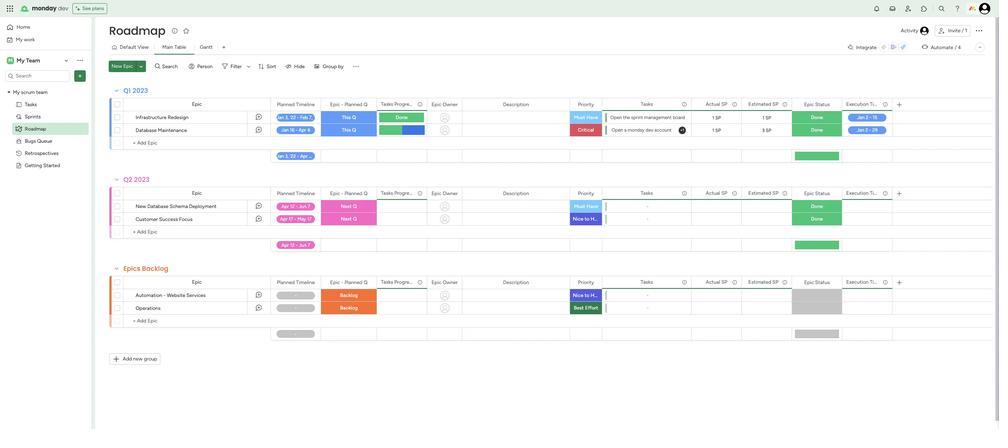 Task type: locate. For each thing, give the bounding box(es) containing it.
priority field for q1 2023
[[577, 101, 596, 109]]

epic - planned q for 1st epic - planned q field from the bottom
[[330, 279, 368, 286]]

2 estimated from the top
[[749, 190, 772, 196]]

2 this q from the top
[[342, 127, 356, 133]]

epic inside button
[[123, 63, 133, 69]]

2 progress from the top
[[395, 190, 414, 196]]

/ inside button
[[963, 28, 965, 34]]

scrum
[[21, 89, 35, 95]]

column information image
[[732, 101, 738, 107], [883, 101, 889, 107], [732, 190, 738, 196], [682, 279, 688, 285], [732, 279, 738, 285], [783, 279, 788, 285]]

Tasks Progress field
[[379, 100, 416, 108], [379, 189, 416, 197], [379, 278, 416, 286]]

2 planned timeline from the top
[[277, 190, 315, 197]]

2 vertical spatial estimated sp field
[[747, 278, 781, 286]]

Epic Owner field
[[430, 101, 460, 109], [430, 190, 460, 198], [430, 279, 460, 287]]

monday
[[32, 4, 57, 13], [628, 127, 645, 133]]

2 vertical spatial planned timeline
[[277, 279, 315, 286]]

0 vertical spatial planned timeline
[[277, 101, 315, 108]]

owner
[[443, 101, 458, 108], [443, 190, 458, 197], [443, 279, 458, 286]]

1 priority field from the top
[[577, 101, 596, 109]]

1 vertical spatial this q
[[342, 127, 356, 133]]

Epic Status field
[[803, 101, 832, 109], [803, 190, 832, 198], [803, 279, 832, 287]]

3 progress from the top
[[395, 279, 414, 285]]

0 vertical spatial epic - planned q
[[330, 101, 368, 108]]

main table button
[[154, 42, 195, 53]]

3 epic - planned q field from the top
[[329, 279, 370, 287]]

1 vertical spatial roadmap
[[25, 126, 46, 132]]

1 vertical spatial nice to have
[[573, 293, 603, 299]]

3 planned timeline from the top
[[277, 279, 315, 286]]

website
[[167, 293, 185, 299]]

column information image for 1st tasks field from the bottom of the page
[[682, 279, 688, 285]]

2 actual sp field from the top
[[705, 189, 730, 197]]

3 priority field from the top
[[577, 279, 596, 287]]

2 estimated sp from the top
[[749, 190, 779, 196]]

progress
[[395, 101, 414, 107], [395, 190, 414, 196], [395, 279, 414, 285]]

monday up home button
[[32, 4, 57, 13]]

2 estimated sp field from the top
[[747, 189, 781, 197]]

1 this from the top
[[342, 115, 351, 121]]

started
[[43, 162, 60, 169]]

Tasks field
[[639, 100, 655, 108], [639, 189, 655, 197], [639, 278, 655, 286]]

column information image
[[418, 101, 423, 107], [682, 101, 688, 107], [783, 101, 788, 107], [418, 190, 423, 196], [682, 190, 688, 196], [783, 190, 788, 196], [883, 190, 889, 196], [418, 279, 423, 285], [883, 279, 889, 285]]

0 vertical spatial tasks progress field
[[379, 100, 416, 108]]

1 estimated from the top
[[749, 101, 772, 107]]

home
[[17, 24, 30, 30]]

2 priority field from the top
[[577, 190, 596, 198]]

-
[[341, 101, 344, 108], [341, 190, 344, 197], [647, 204, 649, 209], [647, 216, 649, 222], [341, 279, 344, 286], [164, 293, 166, 299], [647, 293, 649, 298], [647, 306, 649, 311]]

progress for second tasks progress "field" from the bottom
[[395, 190, 414, 196]]

monday right a
[[628, 127, 645, 133]]

3 execution timeline field from the top
[[845, 278, 889, 286]]

Actual SP field
[[705, 100, 730, 108], [705, 189, 730, 197], [705, 278, 730, 286]]

1 vertical spatial must have
[[574, 204, 599, 210]]

2 tasks field from the top
[[639, 189, 655, 197]]

my scrum team
[[13, 89, 48, 95]]

Execution Timeline field
[[845, 100, 889, 108], [845, 189, 889, 197], [845, 278, 889, 286]]

1 vertical spatial tasks progress
[[381, 190, 414, 196]]

0 vertical spatial execution timeline field
[[845, 100, 889, 108]]

estimated sp for 2023
[[749, 190, 779, 196]]

angle down image
[[140, 64, 143, 69]]

2023 right the q1
[[133, 86, 148, 95]]

3 epic - planned q from the top
[[330, 279, 368, 286]]

actual for epics backlog
[[706, 279, 721, 285]]

automate / 4
[[932, 44, 962, 50]]

option
[[0, 86, 92, 87]]

execution for second execution timeline field from the bottom of the page
[[847, 190, 869, 196]]

2 planned timeline field from the top
[[275, 190, 317, 198]]

dev down open the sprint management board
[[646, 127, 654, 133]]

actual sp
[[706, 101, 728, 107], [706, 190, 728, 196], [706, 279, 728, 285]]

2 tasks progress from the top
[[381, 190, 414, 196]]

0 vertical spatial execution
[[847, 101, 869, 107]]

menu image
[[353, 63, 360, 70]]

+ Add Epic text field
[[127, 139, 267, 148], [127, 228, 267, 237], [127, 317, 267, 326]]

2 vertical spatial description
[[504, 279, 529, 286]]

0 vertical spatial estimated
[[749, 101, 772, 107]]

nice to have
[[573, 216, 603, 222], [573, 293, 603, 299]]

1 vertical spatial monday
[[628, 127, 645, 133]]

1 vertical spatial actual sp field
[[705, 189, 730, 197]]

execution timeline for first execution timeline field from the bottom
[[847, 279, 889, 285]]

1 tasks progress from the top
[[381, 101, 414, 107]]

0 vertical spatial planned timeline field
[[275, 101, 317, 109]]

inbox image
[[890, 5, 897, 12]]

activity button
[[899, 25, 933, 37]]

1 vertical spatial epic owner
[[432, 190, 458, 197]]

/ for 4
[[956, 44, 957, 50]]

my team
[[17, 57, 40, 64]]

3 actual sp from the top
[[706, 279, 728, 285]]

my work
[[16, 36, 35, 43]]

priority field for epics backlog
[[577, 279, 596, 287]]

1 estimated sp from the top
[[749, 101, 779, 107]]

Priority field
[[577, 101, 596, 109], [577, 190, 596, 198], [577, 279, 596, 287]]

1 vertical spatial estimated
[[749, 190, 772, 196]]

this
[[342, 115, 351, 121], [342, 127, 351, 133]]

2 vertical spatial description field
[[502, 279, 531, 287]]

3 sp
[[763, 128, 772, 133]]

2 vertical spatial execution timeline field
[[845, 278, 889, 286]]

0 vertical spatial status
[[816, 101, 830, 108]]

2023 inside field
[[133, 86, 148, 95]]

+ add epic text field down focus
[[127, 228, 267, 237]]

2 epic status from the top
[[805, 190, 830, 197]]

2 vertical spatial epic owner field
[[430, 279, 460, 287]]

new inside button
[[112, 63, 122, 69]]

1 epic - planned q from the top
[[330, 101, 368, 108]]

1 vertical spatial epic status field
[[803, 190, 832, 198]]

0 vertical spatial my
[[16, 36, 23, 43]]

0 vertical spatial tasks progress
[[381, 101, 414, 107]]

2 vertical spatial actual sp
[[706, 279, 728, 285]]

my inside list box
[[13, 89, 20, 95]]

options image up collapse board header image
[[975, 26, 984, 35]]

Estimated SP field
[[747, 100, 781, 108], [747, 189, 781, 197], [747, 278, 781, 286]]

status
[[816, 101, 830, 108], [816, 190, 830, 197], [816, 279, 830, 286]]

3 planned timeline field from the top
[[275, 279, 317, 287]]

sort
[[267, 63, 276, 69]]

actual sp for epics backlog
[[706, 279, 728, 285]]

3 actual from the top
[[706, 279, 721, 285]]

3 estimated from the top
[[749, 279, 772, 285]]

2 owner from the top
[[443, 190, 458, 197]]

0 vertical spatial execution timeline
[[847, 101, 889, 107]]

monday dev
[[32, 4, 68, 13]]

dev left see
[[58, 4, 68, 13]]

1 actual sp from the top
[[706, 101, 728, 107]]

workspace image
[[7, 57, 14, 64]]

2 vertical spatial execution timeline
[[847, 279, 889, 285]]

2 actual from the top
[[706, 190, 721, 196]]

2023 right q2
[[134, 175, 150, 184]]

progress for first tasks progress "field" from the top
[[395, 101, 414, 107]]

3 owner from the top
[[443, 279, 458, 286]]

1 vertical spatial next
[[341, 216, 352, 222]]

1 vertical spatial execution
[[847, 190, 869, 196]]

2 vertical spatial tasks progress
[[381, 279, 414, 285]]

0 vertical spatial open
[[611, 115, 622, 120]]

this q
[[342, 115, 356, 121], [342, 127, 356, 133]]

add view image
[[223, 45, 226, 50]]

epic
[[123, 63, 133, 69], [192, 101, 202, 107], [330, 101, 340, 108], [432, 101, 442, 108], [805, 101, 815, 108], [192, 190, 202, 196], [330, 190, 340, 197], [432, 190, 442, 197], [805, 190, 815, 197], [192, 279, 202, 285], [330, 279, 340, 286], [432, 279, 442, 286], [805, 279, 815, 286]]

2 next from the top
[[341, 216, 352, 222]]

3 actual sp field from the top
[[705, 278, 730, 286]]

1
[[966, 28, 968, 34], [713, 115, 715, 120], [763, 115, 765, 120], [713, 128, 715, 133]]

1 owner from the top
[[443, 101, 458, 108]]

roadmap up default view
[[109, 23, 166, 39]]

0 vertical spatial this q
[[342, 115, 356, 121]]

priority for 2023
[[578, 101, 594, 108]]

0 vertical spatial progress
[[395, 101, 414, 107]]

Q1 2023 field
[[122, 86, 150, 95]]

0 vertical spatial priority
[[578, 101, 594, 108]]

group by
[[323, 63, 344, 69]]

/ right invite
[[963, 28, 965, 34]]

2 to from the top
[[585, 293, 590, 299]]

2023 for q1 2023
[[133, 86, 148, 95]]

0 vertical spatial actual
[[706, 101, 721, 107]]

add
[[123, 356, 132, 362]]

1 vertical spatial status
[[816, 190, 830, 197]]

epic status
[[805, 101, 830, 108], [805, 190, 830, 197], [805, 279, 830, 286]]

1 execution timeline from the top
[[847, 101, 889, 107]]

2 vertical spatial tasks progress field
[[379, 278, 416, 286]]

1 next from the top
[[341, 204, 352, 210]]

my for my team
[[17, 57, 25, 64]]

2 vertical spatial progress
[[395, 279, 414, 285]]

1 vertical spatial epic - planned q
[[330, 190, 368, 197]]

1 tasks progress field from the top
[[379, 100, 416, 108]]

1 vertical spatial actual
[[706, 190, 721, 196]]

0 vertical spatial must
[[574, 115, 586, 121]]

1 this q from the top
[[342, 115, 356, 121]]

tasks
[[381, 101, 393, 107], [641, 101, 653, 107], [25, 101, 37, 108], [381, 190, 393, 196], [641, 190, 653, 196], [381, 279, 393, 285], [641, 279, 653, 285]]

help image
[[955, 5, 962, 12]]

roadmap inside list box
[[25, 126, 46, 132]]

1 inside button
[[966, 28, 968, 34]]

2 execution timeline from the top
[[847, 190, 889, 196]]

Planned Timeline field
[[275, 101, 317, 109], [275, 190, 317, 198], [275, 279, 317, 287]]

1 vertical spatial + add epic text field
[[127, 228, 267, 237]]

q
[[364, 101, 368, 108], [352, 115, 356, 121], [352, 127, 356, 133], [364, 190, 368, 197], [353, 204, 357, 210], [353, 216, 357, 222], [364, 279, 368, 286]]

0 horizontal spatial new
[[112, 63, 122, 69]]

2 vertical spatial epic - planned q field
[[329, 279, 370, 287]]

1 description field from the top
[[502, 101, 531, 109]]

have
[[587, 115, 599, 121], [587, 204, 599, 210], [591, 216, 603, 222], [591, 293, 603, 299]]

my right workspace icon on the left of the page
[[17, 57, 25, 64]]

new down default
[[112, 63, 122, 69]]

2023
[[133, 86, 148, 95], [134, 175, 150, 184]]

timeline for second execution timeline field from the bottom of the page
[[871, 190, 889, 196]]

next
[[341, 204, 352, 210], [341, 216, 352, 222]]

1 vertical spatial execution timeline
[[847, 190, 889, 196]]

roadmap
[[109, 23, 166, 39], [25, 126, 46, 132]]

3 tasks progress from the top
[[381, 279, 414, 285]]

0 vertical spatial description
[[504, 101, 529, 108]]

3 description field from the top
[[502, 279, 531, 287]]

options image down workspace options image
[[76, 72, 84, 80]]

1 vertical spatial epic owner field
[[430, 190, 460, 198]]

default view
[[120, 44, 149, 50]]

to
[[585, 216, 590, 222], [585, 293, 590, 299]]

0 vertical spatial to
[[585, 216, 590, 222]]

open left a
[[612, 127, 624, 133]]

0 vertical spatial nice
[[573, 216, 584, 222]]

1 vertical spatial new
[[136, 204, 146, 210]]

backlog
[[142, 264, 169, 273], [340, 293, 358, 299], [340, 305, 358, 311]]

database down the infrastructure
[[136, 127, 157, 134]]

actual
[[706, 101, 721, 107], [706, 190, 721, 196], [706, 279, 721, 285]]

0 vertical spatial monday
[[32, 4, 57, 13]]

workspace selection element
[[7, 56, 41, 65]]

search everything image
[[939, 5, 946, 12]]

maintenance
[[158, 127, 187, 134]]

work
[[24, 36, 35, 43]]

2 vertical spatial planned timeline field
[[275, 279, 317, 287]]

1 must have from the top
[[574, 115, 599, 121]]

management
[[645, 115, 672, 120]]

1 vertical spatial next q
[[341, 216, 357, 222]]

customer success focus
[[136, 216, 193, 223]]

1 progress from the top
[[395, 101, 414, 107]]

2 vertical spatial + add epic text field
[[127, 317, 267, 326]]

1 vertical spatial description field
[[502, 190, 531, 198]]

0 vertical spatial description field
[[502, 101, 531, 109]]

execution timeline for third execution timeline field from the bottom
[[847, 101, 889, 107]]

Epic - Planned Q field
[[329, 101, 370, 109], [329, 190, 370, 198], [329, 279, 370, 287]]

collapse board header image
[[978, 45, 984, 50]]

1 vertical spatial owner
[[443, 190, 458, 197]]

3 execution timeline from the top
[[847, 279, 889, 285]]

0 vertical spatial /
[[963, 28, 965, 34]]

3 estimated sp field from the top
[[747, 278, 781, 286]]

open left the
[[611, 115, 622, 120]]

1 horizontal spatial dev
[[646, 127, 654, 133]]

invite members image
[[905, 5, 913, 12]]

2023 inside field
[[134, 175, 150, 184]]

2 epic - planned q field from the top
[[329, 190, 370, 198]]

epics backlog
[[124, 264, 169, 273]]

invite
[[949, 28, 961, 34]]

team
[[36, 89, 48, 95]]

1 + add epic text field from the top
[[127, 139, 267, 148]]

0 vertical spatial 2023
[[133, 86, 148, 95]]

0 vertical spatial tasks field
[[639, 100, 655, 108]]

1 vertical spatial estimated sp
[[749, 190, 779, 196]]

3 execution from the top
[[847, 279, 869, 285]]

2 vertical spatial execution
[[847, 279, 869, 285]]

1 horizontal spatial new
[[136, 204, 146, 210]]

done
[[396, 114, 408, 120], [812, 115, 824, 121], [812, 127, 824, 133], [812, 204, 824, 210], [812, 216, 824, 222]]

list box
[[0, 85, 92, 269]]

1 tasks field from the top
[[639, 100, 655, 108]]

1 vertical spatial must
[[574, 204, 586, 210]]

2 execution timeline field from the top
[[845, 189, 889, 197]]

q2
[[124, 175, 132, 184]]

1 estimated sp field from the top
[[747, 100, 781, 108]]

account
[[655, 127, 672, 133]]

0 vertical spatial epic status
[[805, 101, 830, 108]]

+ add epic text field down services at the left bottom of page
[[127, 317, 267, 326]]

0 horizontal spatial options image
[[76, 72, 84, 80]]

2 epic status field from the top
[[803, 190, 832, 198]]

2 vertical spatial epic owner
[[432, 279, 458, 286]]

0 horizontal spatial roadmap
[[25, 126, 46, 132]]

Search in workspace field
[[15, 72, 60, 80]]

1 sp
[[713, 115, 721, 120], [763, 115, 772, 120], [713, 128, 721, 133]]

column information image for q2 2023 'actual sp' "field"
[[732, 190, 738, 196]]

execution
[[847, 101, 869, 107], [847, 190, 869, 196], [847, 279, 869, 285]]

timeline
[[871, 101, 889, 107], [296, 101, 315, 108], [871, 190, 889, 196], [296, 190, 315, 197], [871, 279, 889, 285], [296, 279, 315, 286]]

2 epic - planned q from the top
[[330, 190, 368, 197]]

0 vertical spatial roadmap
[[109, 23, 166, 39]]

new database schema deployment
[[136, 204, 217, 210]]

0 vertical spatial estimated sp
[[749, 101, 779, 107]]

new
[[133, 356, 143, 362]]

1 vertical spatial priority
[[578, 190, 594, 197]]

Description field
[[502, 101, 531, 109], [502, 190, 531, 198], [502, 279, 531, 287]]

2 vertical spatial priority field
[[577, 279, 596, 287]]

1 epic owner field from the top
[[430, 101, 460, 109]]

0 vertical spatial actual sp
[[706, 101, 728, 107]]

3 estimated sp from the top
[[749, 279, 779, 285]]

next q
[[341, 204, 357, 210], [341, 216, 357, 222]]

2 description from the top
[[504, 190, 529, 197]]

2 vertical spatial actual
[[706, 279, 721, 285]]

1 vertical spatial epic - planned q field
[[329, 190, 370, 198]]

1 vertical spatial options image
[[76, 72, 84, 80]]

options image
[[975, 26, 984, 35], [76, 72, 84, 80]]

2 actual sp from the top
[[706, 190, 728, 196]]

1 epic owner from the top
[[432, 101, 458, 108]]

2 vertical spatial owner
[[443, 279, 458, 286]]

1 vertical spatial tasks field
[[639, 189, 655, 197]]

my inside my work button
[[16, 36, 23, 43]]

1 vertical spatial epic status
[[805, 190, 830, 197]]

database up customer success focus
[[147, 204, 169, 210]]

open
[[611, 115, 622, 120], [612, 127, 624, 133]]

database maintenance
[[136, 127, 187, 134]]

2 vertical spatial tasks field
[[639, 278, 655, 286]]

new
[[112, 63, 122, 69], [136, 204, 146, 210]]

tasks progress for third tasks progress "field"
[[381, 279, 414, 285]]

effort
[[586, 305, 599, 311]]

roadmap down sprints
[[25, 126, 46, 132]]

1 horizontal spatial /
[[963, 28, 965, 34]]

3 priority from the top
[[578, 279, 594, 286]]

arrow down image
[[245, 62, 253, 71]]

2 vertical spatial estimated
[[749, 279, 772, 285]]

/ left 4
[[956, 44, 957, 50]]

my left work
[[16, 36, 23, 43]]

estimated sp field for epics backlog
[[747, 278, 781, 286]]

+ add epic text field down maintenance
[[127, 139, 267, 148]]

1 vertical spatial planned timeline field
[[275, 190, 317, 198]]

new up customer
[[136, 204, 146, 210]]

1 nice to have from the top
[[573, 216, 603, 222]]

maria williams image
[[980, 3, 991, 14]]

epic - planned q
[[330, 101, 368, 108], [330, 190, 368, 197], [330, 279, 368, 286]]

0 vertical spatial priority field
[[577, 101, 596, 109]]

0 vertical spatial estimated sp field
[[747, 100, 781, 108]]

0 vertical spatial next
[[341, 204, 352, 210]]

1 priority from the top
[[578, 101, 594, 108]]

1 vertical spatial actual sp
[[706, 190, 728, 196]]

epic owner
[[432, 101, 458, 108], [432, 190, 458, 197], [432, 279, 458, 286]]

1 vertical spatial to
[[585, 293, 590, 299]]

my right caret down image
[[13, 89, 20, 95]]

q1
[[124, 86, 131, 95]]

Q2 2023 field
[[122, 175, 151, 185]]

my
[[16, 36, 23, 43], [17, 57, 25, 64], [13, 89, 20, 95]]

1 execution from the top
[[847, 101, 869, 107]]

0 vertical spatial options image
[[975, 26, 984, 35]]

2 vertical spatial status
[[816, 279, 830, 286]]

infrastructure redesign
[[136, 115, 189, 121]]

0 vertical spatial backlog
[[142, 264, 169, 273]]

execution timeline
[[847, 101, 889, 107], [847, 190, 889, 196], [847, 279, 889, 285]]

my inside workspace selection element
[[17, 57, 25, 64]]

2 vertical spatial estimated sp
[[749, 279, 779, 285]]

0 horizontal spatial /
[[956, 44, 957, 50]]

1 planned timeline from the top
[[277, 101, 315, 108]]

estimated sp
[[749, 101, 779, 107], [749, 190, 779, 196], [749, 279, 779, 285]]



Task type: vqa. For each thing, say whether or not it's contained in the screenshot.
second 7 from the top
no



Task type: describe. For each thing, give the bounding box(es) containing it.
3 epic owner field from the top
[[430, 279, 460, 287]]

tasks progress for second tasks progress "field" from the bottom
[[381, 190, 414, 196]]

open for open a monday dev account
[[612, 127, 624, 133]]

new for new epic
[[112, 63, 122, 69]]

group
[[144, 356, 157, 362]]

a
[[625, 127, 627, 133]]

dapulse integrations image
[[848, 45, 854, 50]]

hide
[[294, 63, 305, 69]]

my for my scrum team
[[13, 89, 20, 95]]

1 epic - planned q field from the top
[[329, 101, 370, 109]]

timeline for 1st planned timeline field from the bottom of the page
[[296, 279, 315, 286]]

best effort
[[574, 305, 599, 311]]

by
[[338, 63, 344, 69]]

sprints
[[25, 114, 41, 120]]

1 must from the top
[[574, 115, 586, 121]]

4
[[959, 44, 962, 50]]

gantt
[[200, 44, 213, 50]]

epic - planned q for 1st epic - planned q field from the top
[[330, 101, 368, 108]]

main
[[162, 44, 173, 50]]

public board image
[[15, 162, 22, 169]]

new epic button
[[109, 61, 136, 72]]

person button
[[186, 61, 217, 72]]

table
[[174, 44, 186, 50]]

1 nice from the top
[[573, 216, 584, 222]]

integrate
[[857, 44, 877, 50]]

timeline for second planned timeline field from the top
[[296, 190, 315, 197]]

m
[[8, 57, 13, 63]]

actual for q2 2023
[[706, 190, 721, 196]]

1 vertical spatial backlog
[[340, 293, 358, 299]]

3
[[763, 128, 765, 133]]

3 tasks field from the top
[[639, 278, 655, 286]]

actual sp field for epics backlog
[[705, 278, 730, 286]]

2 must from the top
[[574, 204, 586, 210]]

autopilot image
[[923, 42, 929, 52]]

add new group
[[123, 356, 157, 362]]

redesign
[[168, 115, 189, 121]]

3 epic status from the top
[[805, 279, 830, 286]]

actual sp for q2 2023
[[706, 190, 728, 196]]

focus
[[179, 216, 193, 223]]

1 epic status from the top
[[805, 101, 830, 108]]

automate
[[932, 44, 954, 50]]

estimated sp field for q2 2023
[[747, 189, 781, 197]]

1 description from the top
[[504, 101, 529, 108]]

2 must have from the top
[[574, 204, 599, 210]]

services
[[187, 293, 206, 299]]

3 + add epic text field from the top
[[127, 317, 267, 326]]

operations
[[136, 306, 161, 312]]

1 actual from the top
[[706, 101, 721, 107]]

Roadmap field
[[107, 23, 167, 39]]

my work button
[[4, 34, 77, 45]]

v2 search image
[[155, 62, 160, 70]]

column information image for third execution timeline field from the bottom
[[883, 101, 889, 107]]

best
[[574, 305, 584, 311]]

gantt button
[[195, 42, 218, 53]]

see
[[82, 5, 91, 11]]

automation - website services
[[136, 293, 206, 299]]

tasks progress for first tasks progress "field" from the top
[[381, 101, 414, 107]]

estimated sp for backlog
[[749, 279, 779, 285]]

3 status from the top
[[816, 279, 830, 286]]

open for open the sprint management board
[[611, 115, 622, 120]]

1 epic status field from the top
[[803, 101, 832, 109]]

board
[[673, 115, 686, 120]]

2 nice from the top
[[573, 293, 584, 299]]

1 actual sp field from the top
[[705, 100, 730, 108]]

1 next q from the top
[[341, 204, 357, 210]]

public board image
[[15, 101, 22, 108]]

0 horizontal spatial dev
[[58, 4, 68, 13]]

activity
[[902, 28, 919, 34]]

3 tasks progress field from the top
[[379, 278, 416, 286]]

column information image for epics backlog 'actual sp' "field"
[[732, 279, 738, 285]]

3 epic status field from the top
[[803, 279, 832, 287]]

see plans button
[[73, 3, 107, 14]]

add to favorites image
[[183, 27, 190, 34]]

actual sp field for q2 2023
[[705, 189, 730, 197]]

caret down image
[[8, 90, 10, 95]]

show board description image
[[171, 27, 179, 34]]

3 description from the top
[[504, 279, 529, 286]]

2023 for q2 2023
[[134, 175, 150, 184]]

execution for third execution timeline field from the bottom
[[847, 101, 869, 107]]

priority for backlog
[[578, 279, 594, 286]]

home button
[[4, 22, 77, 33]]

deployment
[[189, 204, 217, 210]]

execution timeline for second execution timeline field from the bottom of the page
[[847, 190, 889, 196]]

queue
[[37, 138, 52, 144]]

2 this from the top
[[342, 127, 351, 133]]

timeline for third planned timeline field from the bottom
[[296, 101, 315, 108]]

sprint
[[632, 115, 644, 120]]

0 vertical spatial database
[[136, 127, 157, 134]]

apps image
[[921, 5, 928, 12]]

workspace options image
[[76, 57, 84, 64]]

1 to from the top
[[585, 216, 590, 222]]

q1 2023
[[124, 86, 148, 95]]

epic - planned q for second epic - planned q field from the top
[[330, 190, 368, 197]]

1 execution timeline field from the top
[[845, 100, 889, 108]]

default view button
[[109, 42, 154, 53]]

2 next q from the top
[[341, 216, 357, 222]]

2 epic owner from the top
[[432, 190, 458, 197]]

team
[[26, 57, 40, 64]]

retrospectives
[[25, 150, 59, 156]]

add new group button
[[110, 354, 161, 365]]

see plans
[[82, 5, 104, 11]]

2 status from the top
[[816, 190, 830, 197]]

getting
[[25, 162, 42, 169]]

1 horizontal spatial options image
[[975, 26, 984, 35]]

default
[[120, 44, 136, 50]]

success
[[159, 216, 178, 223]]

new epic
[[112, 63, 133, 69]]

progress for third tasks progress "field"
[[395, 279, 414, 285]]

plans
[[92, 5, 104, 11]]

1 planned timeline field from the top
[[275, 101, 317, 109]]

2 + add epic text field from the top
[[127, 228, 267, 237]]

filter button
[[219, 61, 253, 72]]

2 tasks progress field from the top
[[379, 189, 416, 197]]

my for my work
[[16, 36, 23, 43]]

new for new database schema deployment
[[136, 204, 146, 210]]

critical
[[578, 127, 594, 133]]

2 vertical spatial backlog
[[340, 305, 358, 311]]

getting started
[[25, 162, 60, 169]]

3 epic owner from the top
[[432, 279, 458, 286]]

2 nice to have from the top
[[573, 293, 603, 299]]

the
[[624, 115, 630, 120]]

timeline for third execution timeline field from the bottom
[[871, 101, 889, 107]]

hide button
[[283, 61, 309, 72]]

group
[[323, 63, 337, 69]]

list box containing my scrum team
[[0, 85, 92, 269]]

Epics Backlog field
[[122, 264, 170, 274]]

1 status from the top
[[816, 101, 830, 108]]

bugs queue
[[25, 138, 52, 144]]

filter
[[231, 63, 242, 69]]

estimated for 2023
[[749, 190, 772, 196]]

schema
[[170, 204, 188, 210]]

view
[[138, 44, 149, 50]]

invite / 1
[[949, 28, 968, 34]]

timeline for first execution timeline field from the bottom
[[871, 279, 889, 285]]

notifications image
[[874, 5, 881, 12]]

2 description field from the top
[[502, 190, 531, 198]]

execution for first execution timeline field from the bottom
[[847, 279, 869, 285]]

customer
[[136, 216, 158, 223]]

sort button
[[255, 61, 281, 72]]

1 vertical spatial database
[[147, 204, 169, 210]]

estimated for backlog
[[749, 279, 772, 285]]

epics
[[124, 264, 140, 273]]

select product image
[[6, 5, 14, 12]]

bugs
[[25, 138, 36, 144]]

open the sprint management board
[[611, 115, 686, 120]]

Search field
[[160, 61, 182, 71]]

2 priority from the top
[[578, 190, 594, 197]]

main table
[[162, 44, 186, 50]]

invite / 1 button
[[936, 25, 971, 37]]

backlog inside field
[[142, 264, 169, 273]]

infrastructure
[[136, 115, 167, 121]]

/ for 1
[[963, 28, 965, 34]]

person
[[197, 63, 213, 69]]

group by button
[[311, 61, 348, 72]]

open a monday dev account
[[612, 127, 672, 133]]

2 epic owner field from the top
[[430, 190, 460, 198]]

q2 2023
[[124, 175, 150, 184]]

automation
[[136, 293, 162, 299]]

column information image for 3rd 'actual sp' "field" from the bottom
[[732, 101, 738, 107]]

1 horizontal spatial roadmap
[[109, 23, 166, 39]]



